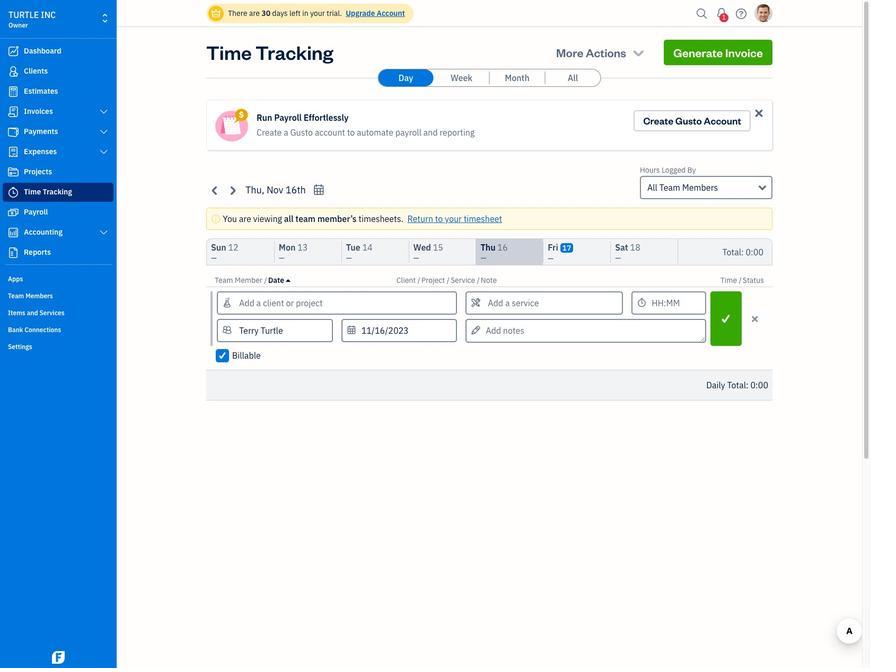Task type: vqa. For each thing, say whether or not it's contained in the screenshot.
right Cancel
no



Task type: locate. For each thing, give the bounding box(es) containing it.
— down sat
[[615, 253, 621, 263]]

— down tue
[[346, 253, 352, 263]]

1 horizontal spatial your
[[445, 214, 462, 224]]

status link
[[743, 276, 764, 285]]

1 horizontal spatial tracking
[[256, 40, 333, 65]]

thu,
[[246, 184, 264, 196]]

chevron large down image up payments link at the top left
[[99, 108, 109, 116]]

invoice image
[[7, 107, 20, 117]]

1 vertical spatial team
[[215, 276, 233, 285]]

2 chevron large down image from the top
[[99, 128, 109, 136]]

2 vertical spatial chevron large down image
[[99, 148, 109, 156]]

gusto
[[675, 115, 702, 127], [290, 127, 313, 138]]

2 horizontal spatial time
[[720, 276, 737, 285]]

12
[[228, 242, 238, 253]]

0 horizontal spatial to
[[347, 127, 355, 138]]

0 vertical spatial to
[[347, 127, 355, 138]]

— inside tue 14 —
[[346, 253, 352, 263]]

more actions button
[[547, 40, 655, 65]]

5 / from the left
[[739, 276, 742, 285]]

Add a client or project text field
[[218, 293, 456, 314]]

items and services
[[8, 309, 65, 317]]

wed 15 —
[[413, 242, 443, 263]]

chevron large down image down invoices link
[[99, 128, 109, 136]]

chevron large down image inside invoices link
[[99, 108, 109, 116]]

account left close 'icon'
[[704, 115, 741, 127]]

payroll
[[395, 127, 421, 138]]

1 vertical spatial are
[[239, 214, 251, 224]]

all down more
[[568, 73, 578, 83]]

1 horizontal spatial gusto
[[675, 115, 702, 127]]

by
[[688, 165, 696, 175]]

0:00 up the status
[[746, 247, 764, 257]]

team
[[296, 214, 315, 224]]

tue
[[346, 242, 360, 253]]

0 horizontal spatial :
[[741, 247, 744, 257]]

info image
[[211, 213, 221, 225]]

items
[[8, 309, 25, 317]]

payroll inside payroll link
[[24, 207, 48, 217]]

team inside dropdown button
[[659, 182, 680, 193]]

0 vertical spatial members
[[682, 182, 718, 193]]

/ left the date
[[264, 276, 267, 285]]

1 horizontal spatial payroll
[[274, 112, 302, 123]]

0 horizontal spatial members
[[25, 292, 53, 300]]

1 horizontal spatial and
[[423, 127, 438, 138]]

tue 14 —
[[346, 242, 373, 263]]

freshbooks image
[[50, 652, 67, 664]]

all team members
[[647, 182, 718, 193]]

check image
[[218, 351, 227, 361]]

1 horizontal spatial team
[[215, 276, 233, 285]]

1 vertical spatial and
[[27, 309, 38, 317]]

time tracking
[[206, 40, 333, 65], [24, 187, 72, 197]]

0 vertical spatial gusto
[[675, 115, 702, 127]]

a
[[284, 127, 288, 138]]

/ left status "link"
[[739, 276, 742, 285]]

members
[[682, 182, 718, 193], [25, 292, 53, 300]]

1
[[722, 13, 726, 21]]

0:00 right daily
[[751, 380, 768, 391]]

2 horizontal spatial team
[[659, 182, 680, 193]]

in
[[302, 8, 308, 18]]

1 vertical spatial account
[[704, 115, 741, 127]]

turtle inc owner
[[8, 10, 56, 29]]

crown image
[[211, 8, 222, 19]]

1 vertical spatial members
[[25, 292, 53, 300]]

billable
[[232, 351, 261, 361]]

0 vertical spatial chevron large down image
[[99, 108, 109, 116]]

time link
[[720, 276, 739, 285]]

generate
[[673, 45, 723, 60]]

— for fri
[[548, 254, 554, 264]]

client / project / service / note
[[396, 276, 497, 285]]

tracking
[[256, 40, 333, 65], [43, 187, 72, 197]]

are for there
[[249, 8, 260, 18]]

payroll up a
[[274, 112, 302, 123]]

and right items at the left of the page
[[27, 309, 38, 317]]

turtle
[[8, 10, 39, 20]]

create down run
[[257, 127, 282, 138]]

reports
[[24, 248, 51, 257]]

/
[[264, 276, 267, 285], [418, 276, 420, 285], [447, 276, 450, 285], [477, 276, 480, 285], [739, 276, 742, 285]]

gusto up the "by"
[[675, 115, 702, 127]]

: right daily
[[746, 380, 749, 391]]

your right in
[[310, 8, 325, 18]]

— inside the thu 16 —
[[481, 253, 486, 263]]

actions
[[586, 45, 626, 60]]

2 vertical spatial time
[[720, 276, 737, 285]]

0 horizontal spatial all
[[568, 73, 578, 83]]

return to your timesheet button
[[408, 213, 502, 225]]

gusto right a
[[290, 127, 313, 138]]

to
[[347, 127, 355, 138], [435, 214, 443, 224]]

18
[[630, 242, 640, 253]]

total right daily
[[727, 380, 746, 391]]

chevrondown image
[[631, 45, 646, 60]]

0 vertical spatial and
[[423, 127, 438, 138]]

0 vertical spatial are
[[249, 8, 260, 18]]

0 horizontal spatial account
[[377, 8, 405, 18]]

client
[[396, 276, 416, 285]]

tracking down left
[[256, 40, 333, 65]]

0 horizontal spatial time tracking
[[24, 187, 72, 197]]

account right upgrade
[[377, 8, 405, 18]]

—
[[211, 253, 217, 263], [279, 253, 285, 263], [346, 253, 352, 263], [413, 253, 419, 263], [481, 253, 486, 263], [615, 253, 621, 263], [548, 254, 554, 264]]

previous day image
[[209, 184, 221, 196]]

1 horizontal spatial members
[[682, 182, 718, 193]]

— inside the sat 18 —
[[615, 253, 621, 263]]

1 horizontal spatial time
[[206, 40, 252, 65]]

1 horizontal spatial :
[[746, 380, 749, 391]]

time tracking down 30
[[206, 40, 333, 65]]

tracking down projects link
[[43, 187, 72, 197]]

all down hours
[[647, 182, 657, 193]]

your
[[310, 8, 325, 18], [445, 214, 462, 224]]

— inside the fri 17 —
[[548, 254, 554, 264]]

1 chevron large down image from the top
[[99, 108, 109, 116]]

3 chevron large down image from the top
[[99, 148, 109, 156]]

team inside the main element
[[8, 292, 24, 300]]

choose a date image
[[313, 184, 325, 196]]

chevron large down image inside expenses link
[[99, 148, 109, 156]]

1 vertical spatial to
[[435, 214, 443, 224]]

payroll
[[274, 112, 302, 123], [24, 207, 48, 217]]

all for all
[[568, 73, 578, 83]]

1 / from the left
[[264, 276, 267, 285]]

time
[[206, 40, 252, 65], [24, 187, 41, 197], [720, 276, 737, 285]]

to right account
[[347, 127, 355, 138]]

0:00
[[746, 247, 764, 257], [751, 380, 768, 391]]

/ left service
[[447, 276, 450, 285]]

members down the "by"
[[682, 182, 718, 193]]

account
[[315, 127, 345, 138]]

chevron large down image inside payments link
[[99, 128, 109, 136]]

1 horizontal spatial account
[[704, 115, 741, 127]]

settings link
[[3, 339, 113, 355]]

2 vertical spatial team
[[8, 292, 24, 300]]

0 horizontal spatial and
[[27, 309, 38, 317]]

owner
[[8, 21, 28, 29]]

1 vertical spatial chevron large down image
[[99, 128, 109, 136]]

invoices link
[[3, 102, 113, 121]]

mon 13 —
[[279, 242, 308, 263]]

:
[[741, 247, 744, 257], [746, 380, 749, 391]]

1 horizontal spatial to
[[435, 214, 443, 224]]

chevron large down image for payments
[[99, 128, 109, 136]]

— inside sun 12 —
[[211, 253, 217, 263]]

— down the thu
[[481, 253, 486, 263]]

invoice
[[725, 45, 763, 60]]

— inside wed 15 —
[[413, 253, 419, 263]]

1 horizontal spatial create
[[643, 115, 674, 127]]

— down fri
[[548, 254, 554, 264]]

0 horizontal spatial your
[[310, 8, 325, 18]]

to inside the run payroll effortlessly create a gusto account to automate payroll and reporting
[[347, 127, 355, 138]]

1 vertical spatial time
[[24, 187, 41, 197]]

0 horizontal spatial time
[[24, 187, 41, 197]]

time left status "link"
[[720, 276, 737, 285]]

gusto inside the run payroll effortlessly create a gusto account to automate payroll and reporting
[[290, 127, 313, 138]]

effortlessly
[[304, 112, 349, 123]]

items and services link
[[3, 305, 113, 321]]

cancel image
[[750, 313, 760, 325]]

1 horizontal spatial time tracking
[[206, 40, 333, 65]]

time down the there
[[206, 40, 252, 65]]

1 vertical spatial tracking
[[43, 187, 72, 197]]

0 vertical spatial account
[[377, 8, 405, 18]]

1 vertical spatial :
[[746, 380, 749, 391]]

/ left note
[[477, 276, 480, 285]]

payments link
[[3, 122, 113, 142]]

1 vertical spatial all
[[647, 182, 657, 193]]

all
[[568, 73, 578, 83], [647, 182, 657, 193]]

and inside the run payroll effortlessly create a gusto account to automate payroll and reporting
[[423, 127, 438, 138]]

members up items and services
[[25, 292, 53, 300]]

and right payroll
[[423, 127, 438, 138]]

— down the wed at the top of the page
[[413, 253, 419, 263]]

payroll up accounting
[[24, 207, 48, 217]]

dashboard link
[[3, 42, 113, 61]]

chevron large down image down payments link at the top left
[[99, 148, 109, 156]]

0 vertical spatial tracking
[[256, 40, 333, 65]]

team down apps
[[8, 292, 24, 300]]

0 vertical spatial create
[[643, 115, 674, 127]]

chevron large down image
[[99, 108, 109, 116], [99, 128, 109, 136], [99, 148, 109, 156]]

chart image
[[7, 227, 20, 238]]

create gusto account button
[[634, 110, 751, 132]]

all for all team members
[[647, 182, 657, 193]]

1 vertical spatial time tracking
[[24, 187, 72, 197]]

— for tue
[[346, 253, 352, 263]]

0 horizontal spatial create
[[257, 127, 282, 138]]

1 vertical spatial payroll
[[24, 207, 48, 217]]

1 vertical spatial create
[[257, 127, 282, 138]]

logged
[[662, 165, 686, 175]]

client image
[[7, 66, 20, 77]]

0 horizontal spatial payroll
[[24, 207, 48, 217]]

apps link
[[3, 271, 113, 287]]

are right you
[[239, 214, 251, 224]]

/ right client
[[418, 276, 420, 285]]

nov
[[267, 184, 283, 196]]

: up time / status
[[741, 247, 744, 257]]

dashboard image
[[7, 46, 20, 57]]

time right timer icon
[[24, 187, 41, 197]]

your left timesheet
[[445, 214, 462, 224]]

left
[[289, 8, 301, 18]]

0 horizontal spatial tracking
[[43, 187, 72, 197]]

fri
[[548, 242, 558, 253]]

1 vertical spatial total
[[727, 380, 746, 391]]

all inside dropdown button
[[647, 182, 657, 193]]

— for thu
[[481, 253, 486, 263]]

generate invoice
[[673, 45, 763, 60]]

to right return
[[435, 214, 443, 224]]

team members
[[8, 292, 53, 300]]

— down sun
[[211, 253, 217, 263]]

bank
[[8, 326, 23, 334]]

projects link
[[3, 163, 113, 182]]

are left 30
[[249, 8, 260, 18]]

4 / from the left
[[477, 276, 480, 285]]

team left member
[[215, 276, 233, 285]]

1 horizontal spatial all
[[647, 182, 657, 193]]

account inside button
[[704, 115, 741, 127]]

team down hours logged by at the right top of page
[[659, 182, 680, 193]]

0 horizontal spatial team
[[8, 292, 24, 300]]

search image
[[694, 6, 711, 21]]

all
[[284, 214, 294, 224]]

total up time link
[[722, 247, 741, 257]]

clients
[[24, 66, 48, 76]]

month link
[[490, 69, 545, 86]]

payment image
[[7, 127, 20, 137]]

and
[[423, 127, 438, 138], [27, 309, 38, 317]]

create up hours
[[643, 115, 674, 127]]

you
[[223, 214, 237, 224]]

account
[[377, 8, 405, 18], [704, 115, 741, 127]]

clients link
[[3, 62, 113, 81]]

0 vertical spatial time tracking
[[206, 40, 333, 65]]

— inside mon 13 —
[[279, 253, 285, 263]]

0 vertical spatial team
[[659, 182, 680, 193]]

close image
[[753, 107, 765, 119]]

automate
[[357, 127, 393, 138]]

create inside the run payroll effortlessly create a gusto account to automate payroll and reporting
[[257, 127, 282, 138]]

total
[[722, 247, 741, 257], [727, 380, 746, 391]]

— down "mon"
[[279, 253, 285, 263]]

0 vertical spatial all
[[568, 73, 578, 83]]

0 vertical spatial payroll
[[274, 112, 302, 123]]

1 vertical spatial gusto
[[290, 127, 313, 138]]

time tracking down projects link
[[24, 187, 72, 197]]

0 horizontal spatial gusto
[[290, 127, 313, 138]]



Task type: describe. For each thing, give the bounding box(es) containing it.
time tracking link
[[3, 183, 113, 202]]

16th
[[286, 184, 306, 196]]

timesheets.
[[359, 214, 403, 224]]

0 vertical spatial 0:00
[[746, 247, 764, 257]]

there
[[228, 8, 247, 18]]

1 vertical spatial your
[[445, 214, 462, 224]]

expenses
[[24, 147, 57, 156]]

more actions
[[556, 45, 626, 60]]

next day image
[[226, 184, 239, 196]]

week
[[451, 73, 472, 83]]

return
[[408, 214, 433, 224]]

settings
[[8, 343, 32, 351]]

and inside the main element
[[27, 309, 38, 317]]

member
[[235, 276, 262, 285]]

accounting link
[[3, 223, 113, 242]]

report image
[[7, 248, 20, 258]]

sat 18 —
[[615, 242, 640, 263]]

project
[[422, 276, 445, 285]]

time / status
[[720, 276, 764, 285]]

money image
[[7, 207, 20, 218]]

are for you
[[239, 214, 251, 224]]

all team members button
[[640, 176, 773, 199]]

run
[[257, 112, 272, 123]]

days
[[272, 8, 288, 18]]

viewing
[[253, 214, 282, 224]]

day
[[399, 73, 413, 83]]

note
[[481, 276, 497, 285]]

create gusto account
[[643, 115, 741, 127]]

team member /
[[215, 276, 267, 285]]

tracking inside the main element
[[43, 187, 72, 197]]

apps
[[8, 275, 23, 283]]

more
[[556, 45, 584, 60]]

date
[[268, 276, 284, 285]]

15
[[433, 242, 443, 253]]

Duration text field
[[632, 292, 706, 315]]

bank connections link
[[3, 322, 113, 338]]

service link
[[451, 276, 477, 285]]

daily
[[706, 380, 725, 391]]

accounting
[[24, 227, 63, 237]]

time tracking inside time tracking link
[[24, 187, 72, 197]]

0 vertical spatial your
[[310, 8, 325, 18]]

inc
[[41, 10, 56, 20]]

member's
[[317, 214, 357, 224]]

2 / from the left
[[418, 276, 420, 285]]

3 / from the left
[[447, 276, 450, 285]]

hours
[[640, 165, 660, 175]]

0 vertical spatial :
[[741, 247, 744, 257]]

Add a name text field
[[218, 320, 332, 341]]

payments
[[24, 127, 58, 136]]

invoices
[[24, 107, 53, 116]]

expense image
[[7, 147, 20, 157]]

gusto inside button
[[675, 115, 702, 127]]

Add a service text field
[[467, 293, 622, 314]]

bank connections
[[8, 326, 61, 334]]

caretup image
[[286, 276, 290, 285]]

timer image
[[7, 187, 20, 198]]

status
[[743, 276, 764, 285]]

main element
[[0, 0, 143, 669]]

17
[[562, 243, 571, 253]]

total : 0:00
[[722, 247, 764, 257]]

estimate image
[[7, 86, 20, 97]]

estimates link
[[3, 82, 113, 101]]

services
[[39, 309, 65, 317]]

Add notes text field
[[466, 319, 706, 343]]

chevron large down image for expenses
[[99, 148, 109, 156]]

Date in MM/DD/YYYY format text field
[[341, 319, 457, 343]]

0 vertical spatial total
[[722, 247, 741, 257]]

generate invoice button
[[664, 40, 773, 65]]

1 vertical spatial 0:00
[[751, 380, 768, 391]]

13
[[298, 242, 308, 253]]

1 button
[[713, 3, 730, 24]]

log time image
[[720, 314, 732, 324]]

— for sun
[[211, 253, 217, 263]]

daily total : 0:00
[[706, 380, 768, 391]]

30
[[262, 8, 270, 18]]

members inside the main element
[[25, 292, 53, 300]]

you are viewing all team member's timesheets. return to your timesheet
[[223, 214, 502, 224]]

project image
[[7, 167, 20, 178]]

team for team member /
[[215, 276, 233, 285]]

sat
[[615, 242, 628, 253]]

— for mon
[[279, 253, 285, 263]]

trial.
[[327, 8, 342, 18]]

date link
[[268, 276, 290, 285]]

upgrade account link
[[344, 8, 405, 18]]

dashboard
[[24, 46, 61, 56]]

0 vertical spatial time
[[206, 40, 252, 65]]

members inside dropdown button
[[682, 182, 718, 193]]

chevron large down image
[[99, 229, 109, 237]]

month
[[505, 73, 530, 83]]

timesheet
[[464, 214, 502, 224]]

reports link
[[3, 243, 113, 262]]

sun
[[211, 242, 226, 253]]

reporting
[[440, 127, 475, 138]]

14
[[362, 242, 373, 253]]

go to help image
[[733, 6, 750, 21]]

chevron large down image for invoices
[[99, 108, 109, 116]]

sun 12 —
[[211, 242, 238, 263]]

— for sat
[[615, 253, 621, 263]]

16
[[498, 242, 508, 253]]

payroll link
[[3, 203, 113, 222]]

thu, nov 16th
[[246, 184, 306, 196]]

mon
[[279, 242, 296, 253]]

connections
[[25, 326, 61, 334]]

team members link
[[3, 288, 113, 304]]

note link
[[481, 276, 497, 285]]

team for team members
[[8, 292, 24, 300]]

service
[[451, 276, 475, 285]]

day link
[[378, 69, 434, 86]]

— for wed
[[413, 253, 419, 263]]

thu 16 —
[[481, 242, 508, 263]]

run payroll effortlessly create a gusto account to automate payroll and reporting
[[257, 112, 475, 138]]

time inside time tracking link
[[24, 187, 41, 197]]

estimates
[[24, 86, 58, 96]]

payroll inside the run payroll effortlessly create a gusto account to automate payroll and reporting
[[274, 112, 302, 123]]

thu
[[481, 242, 496, 253]]

create inside button
[[643, 115, 674, 127]]



